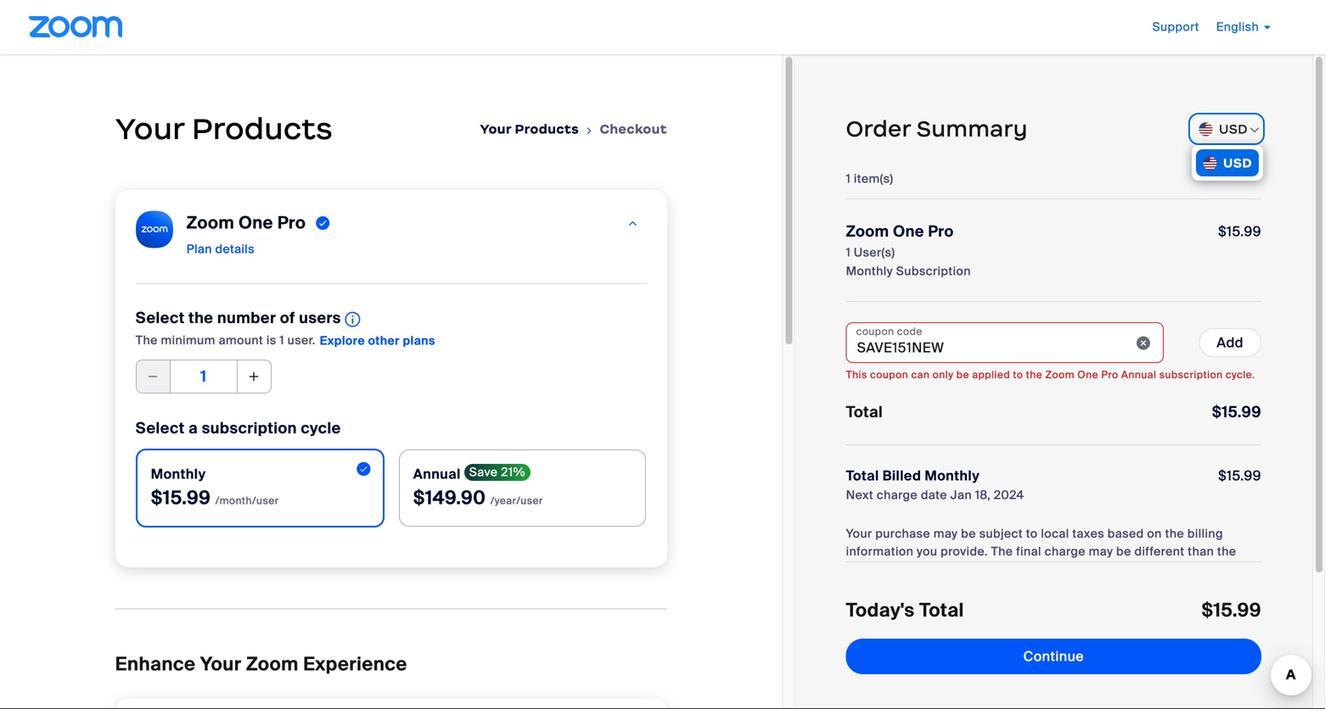 Task type: vqa. For each thing, say whether or not it's contained in the screenshot.
Personal Menu menu
no



Task type: locate. For each thing, give the bounding box(es) containing it.
final
[[1017, 544, 1042, 560]]

$15.99 down cycle.
[[1212, 403, 1262, 422]]

0 vertical spatial 1
[[846, 171, 851, 187]]

subscription up the code
[[896, 264, 971, 279]]

coupon left the can
[[870, 369, 909, 382]]

$15.99
[[1219, 223, 1262, 241], [1212, 403, 1262, 422], [1219, 467, 1262, 485], [151, 487, 211, 511], [1202, 599, 1262, 623]]

your
[[115, 110, 184, 147], [480, 121, 512, 137], [846, 526, 873, 542], [200, 653, 242, 677]]

purchase
[[876, 526, 931, 542]]

zoom one pro up 1 user(s) monthly subscription
[[846, 222, 954, 242]]

next
[[846, 488, 874, 504]]

1 horizontal spatial to
[[1026, 526, 1038, 542]]

0 horizontal spatial zoom one pro
[[187, 212, 306, 234]]

checkout
[[600, 121, 667, 137]]

usd right usd image
[[1224, 155, 1253, 171]]

subscription left cycle.
[[1160, 369, 1223, 382]]

minimum
[[161, 333, 216, 349]]

1 vertical spatial total
[[846, 467, 879, 485]]

the up different
[[1166, 526, 1185, 542]]

select for $15.99
[[136, 419, 185, 439]]

0 horizontal spatial on
[[1090, 562, 1105, 578]]

zoom one billing cycle option group
[[136, 449, 647, 528]]

to
[[1013, 369, 1024, 382], [1026, 526, 1038, 542]]

1 horizontal spatial one
[[893, 222, 925, 242]]

0 horizontal spatial pro
[[278, 212, 306, 234]]

1 vertical spatial select
[[136, 419, 185, 439]]

total
[[846, 403, 883, 422], [846, 467, 879, 485]]

coupon left the code
[[856, 325, 895, 338]]

0 vertical spatial total
[[846, 403, 883, 422]]

enhance your zoom experience
[[115, 653, 407, 677]]

pro for select the number of users
[[278, 212, 306, 234]]

monthly up jan
[[925, 467, 980, 485]]

pro up 1 user(s) monthly subscription
[[929, 222, 954, 242]]

to inside your purchase may be subject to local taxes based on the billing information you provide. the final charge may be different than the amount shown here and will be displayed on your invoice.
[[1026, 526, 1038, 542]]

1 vertical spatial the
[[991, 544, 1013, 560]]

your purchase may be subject to local taxes based on the billing information you provide. the final charge may be different than the amount shown here and will be displayed on your invoice.
[[846, 526, 1237, 578]]

zoom up plan details
[[187, 212, 234, 234]]

annual
[[413, 466, 461, 484]]

charge up displayed
[[1045, 544, 1086, 560]]

your products link
[[480, 121, 579, 137]]

1 horizontal spatial subscription
[[896, 264, 971, 279]]

usd
[[1219, 121, 1248, 137], [1224, 155, 1253, 171]]

amount
[[219, 333, 263, 349], [846, 562, 891, 578]]

0 vertical spatial select
[[136, 309, 185, 328]]

be
[[957, 369, 970, 382], [961, 526, 976, 542], [1117, 544, 1132, 560], [1012, 562, 1027, 578]]

1 left item(s)
[[846, 171, 851, 187]]

2 horizontal spatial one
[[1078, 369, 1099, 382]]

experience
[[303, 653, 407, 677]]

pro
[[278, 212, 306, 234], [929, 222, 954, 242], [1102, 369, 1119, 382]]

1 vertical spatial charge
[[1045, 544, 1086, 560]]

to up final
[[1026, 526, 1038, 542]]

monthly for user(s)
[[846, 264, 893, 279]]

may
[[934, 526, 958, 542], [1089, 544, 1114, 560]]

coupon
[[856, 325, 895, 338], [870, 369, 909, 382]]

0 horizontal spatial monthly
[[846, 264, 893, 279]]

zoom logo image
[[29, 16, 122, 37]]

2 vertical spatial 1
[[280, 333, 284, 349]]

the up zoom one pro select the number of users 1 decrease image
[[136, 333, 158, 349]]

coupon code
[[856, 325, 923, 338]]

will
[[990, 562, 1009, 578]]

cycle
[[301, 419, 341, 439]]

0 horizontal spatial charge
[[877, 488, 918, 504]]

0 horizontal spatial may
[[934, 526, 958, 542]]

details
[[215, 242, 255, 257]]

0 vertical spatial may
[[934, 526, 958, 542]]

1 horizontal spatial on
[[1148, 526, 1162, 542]]

total down this
[[846, 403, 883, 422]]

2 horizontal spatial pro
[[1102, 369, 1119, 382]]

usd up usd list box
[[1219, 121, 1248, 137]]

0 vertical spatial monthly
[[846, 264, 893, 279]]

on up different
[[1148, 526, 1162, 542]]

success image
[[316, 213, 330, 234]]

select
[[136, 309, 185, 328], [136, 419, 185, 439]]

1 horizontal spatial the
[[991, 544, 1013, 560]]

the
[[136, 333, 158, 349], [991, 544, 1013, 560]]

one left annual
[[1078, 369, 1099, 382]]

amount down "information"
[[846, 562, 891, 578]]

monthly inside 1 user(s) monthly subscription
[[846, 264, 893, 279]]

one up 1 user(s) monthly subscription
[[893, 222, 925, 242]]

1 horizontal spatial may
[[1089, 544, 1114, 560]]

1 item(s)
[[846, 171, 894, 187]]

breadcrumb navigation
[[480, 121, 667, 140]]

the inside select the number of users application
[[189, 309, 213, 328]]

you
[[917, 544, 938, 560]]

pro for today's total
[[929, 222, 954, 242]]

one up details
[[239, 212, 273, 234]]

here
[[935, 562, 962, 578]]

1 horizontal spatial your products
[[480, 121, 579, 137]]

this coupon can only be applied to the zoom one pro annual subscription cycle.
[[846, 369, 1255, 382]]

/year/user
[[491, 495, 543, 508]]

secure trust image
[[986, 630, 1122, 679]]

$15.99 down usd list box
[[1219, 223, 1262, 241]]

zoom one pro for total
[[846, 222, 954, 242]]

and
[[965, 562, 987, 578]]

may up you
[[934, 526, 958, 542]]

one
[[239, 212, 273, 234], [893, 222, 925, 242], [1078, 369, 1099, 382]]

zoom one pro
[[187, 212, 306, 234], [846, 222, 954, 242]]

0 horizontal spatial your products
[[115, 110, 333, 147]]

1 select from the top
[[136, 309, 185, 328]]

your inside your purchase may be subject to local taxes based on the billing information you provide. the final charge may be different than the amount shown here and will be displayed on your invoice.
[[846, 526, 873, 542]]

1 horizontal spatial charge
[[1045, 544, 1086, 560]]

1 vertical spatial usd
[[1224, 155, 1253, 171]]

0 horizontal spatial amount
[[219, 333, 263, 349]]

1 horizontal spatial amount
[[846, 562, 891, 578]]

select up minimum
[[136, 309, 185, 328]]

monthly $15.99 /month/user
[[151, 466, 279, 511]]

0 horizontal spatial to
[[1013, 369, 1024, 382]]

subscription down zoom one pro select the number of users 1 increase image
[[202, 419, 297, 439]]

0 horizontal spatial one
[[239, 212, 273, 234]]

21%
[[501, 465, 526, 481]]

be right only
[[957, 369, 970, 382]]

zoom one pro select the number of users 1 decrease image
[[146, 365, 160, 389]]

the right "than"
[[1218, 544, 1237, 560]]

zoom up user(s)
[[846, 222, 890, 242]]

to right applied
[[1013, 369, 1024, 382]]

1 vertical spatial to
[[1026, 526, 1038, 542]]

select for minimum
[[136, 309, 185, 328]]

subscription
[[896, 264, 971, 279], [1160, 369, 1223, 382], [202, 419, 297, 439]]

total billed monthly
[[846, 467, 980, 485]]

amount down select the number of users
[[219, 333, 263, 349]]

select left a
[[136, 419, 185, 439]]

0 horizontal spatial subscription
[[202, 419, 297, 439]]

1 horizontal spatial zoom one pro
[[846, 222, 954, 242]]

select the number of users
[[136, 309, 345, 328]]

zoom left experience
[[246, 653, 299, 677]]

order summary
[[846, 115, 1028, 143]]

monthly for billed
[[925, 467, 980, 485]]

than
[[1188, 544, 1215, 560]]

monthly
[[846, 264, 893, 279], [925, 467, 980, 485]]

1 vertical spatial on
[[1090, 562, 1105, 578]]

1 vertical spatial 1
[[846, 245, 851, 261]]

1 horizontal spatial products
[[515, 121, 579, 137]]

1 horizontal spatial pro
[[929, 222, 954, 242]]

1 inside 1 user(s) monthly subscription
[[846, 245, 851, 261]]

date
[[921, 488, 948, 504]]

zoom down coupon code text box
[[1046, 369, 1075, 382]]

0 vertical spatial the
[[136, 333, 158, 349]]

billed
[[883, 467, 922, 485]]

the down subject
[[991, 544, 1013, 560]]

0 horizontal spatial the
[[136, 333, 158, 349]]

usd list box
[[1196, 149, 1260, 177]]

your products
[[115, 110, 333, 147], [480, 121, 579, 137]]

of
[[280, 309, 295, 328]]

coupon code text field
[[846, 323, 1164, 363]]

based
[[1108, 526, 1144, 542]]

monthly down user(s)
[[846, 264, 893, 279]]

plans
[[403, 334, 435, 349]]

total up next
[[846, 467, 879, 485]]

support
[[1153, 19, 1200, 35]]

0 vertical spatial amount
[[219, 333, 263, 349]]

the up minimum
[[189, 309, 213, 328]]

2 select from the top
[[136, 419, 185, 439]]

your products inside breadcrumb navigation
[[480, 121, 579, 137]]

select inside application
[[136, 309, 185, 328]]

$15.99 down monthly
[[151, 487, 211, 511]]

1 vertical spatial coupon
[[870, 369, 909, 382]]

enhance
[[115, 653, 196, 677]]

can
[[912, 369, 930, 382]]

1 vertical spatial monthly
[[925, 467, 980, 485]]

applied
[[973, 369, 1011, 382]]

zoom
[[187, 212, 234, 234], [846, 222, 890, 242], [1046, 369, 1075, 382], [246, 653, 299, 677]]

0 vertical spatial subscription
[[896, 264, 971, 279]]

pro left annual
[[1102, 369, 1119, 382]]

only
[[933, 369, 954, 382]]

1 total from the top
[[846, 403, 883, 422]]

the inside the minimum amount is 1 user. explore other plans
[[136, 333, 158, 349]]

right image
[[584, 123, 595, 140]]

checkout link
[[600, 121, 667, 137]]

1 vertical spatial subscription
[[1160, 369, 1223, 382]]

1 inside the minimum amount is 1 user. explore other plans
[[280, 333, 284, 349]]

1 for 1 item(s)
[[846, 171, 851, 187]]

the right applied
[[1026, 369, 1043, 382]]

pro left success image on the left top of page
[[278, 212, 306, 234]]

1 vertical spatial amount
[[846, 562, 891, 578]]

on left your
[[1090, 562, 1105, 578]]

on
[[1148, 526, 1162, 542], [1090, 562, 1105, 578]]

2 total from the top
[[846, 467, 879, 485]]

1 right is at the top
[[280, 333, 284, 349]]

1 left user(s)
[[846, 245, 851, 261]]

1 horizontal spatial monthly
[[925, 467, 980, 485]]

charge down billed
[[877, 488, 918, 504]]

english link
[[1217, 19, 1271, 35]]

may down taxes
[[1089, 544, 1114, 560]]

charge
[[877, 488, 918, 504], [1045, 544, 1086, 560]]

plan
[[187, 242, 212, 257]]

zoom one pro up details
[[187, 212, 306, 234]]



Task type: describe. For each thing, give the bounding box(es) containing it.
0 vertical spatial usd
[[1219, 121, 1248, 137]]

usd inside list box
[[1224, 155, 1253, 171]]

total
[[920, 599, 964, 623]]

user.
[[288, 333, 316, 349]]

next charge date jan 18, 2024
[[846, 488, 1025, 504]]

0 vertical spatial on
[[1148, 526, 1162, 542]]

1 for 1 user(s) monthly subscription
[[846, 245, 851, 261]]

information
[[846, 544, 914, 560]]

$149.90
[[413, 487, 486, 511]]

subject
[[980, 526, 1023, 542]]

2024
[[994, 488, 1025, 504]]

billing
[[1188, 526, 1224, 542]]

amount inside the minimum amount is 1 user. explore other plans
[[219, 333, 263, 349]]

the minimum amount is 1 user. explore other plans
[[136, 333, 435, 349]]

english
[[1217, 19, 1260, 35]]

products inside breadcrumb navigation
[[515, 121, 579, 137]]

1 user(s) monthly subscription
[[846, 245, 971, 279]]

this coupon can only be applied to the zoom one pro annual subscription cycle. alert
[[846, 369, 1262, 382]]

save
[[469, 465, 498, 481]]

displayed
[[1031, 562, 1087, 578]]

usd button
[[1219, 116, 1248, 142]]

2 vertical spatial subscription
[[202, 419, 297, 439]]

$15.99 down "than"
[[1202, 599, 1262, 623]]

zoom one image
[[136, 211, 173, 249]]

1 vertical spatial may
[[1089, 544, 1114, 560]]

taxes
[[1073, 526, 1105, 542]]

18,
[[975, 488, 991, 504]]

total for total billed monthly
[[846, 467, 879, 485]]

shown
[[894, 562, 932, 578]]

be down based
[[1117, 544, 1132, 560]]

be down final
[[1012, 562, 1027, 578]]

other
[[368, 334, 400, 349]]

add button
[[1199, 329, 1262, 358]]

one for the
[[239, 212, 273, 234]]

order
[[846, 115, 911, 143]]

add
[[1217, 334, 1244, 352]]

usd image
[[1203, 156, 1218, 171]]

this
[[846, 369, 868, 382]]

amount inside your purchase may be subject to local taxes based on the billing information you provide. the final charge may be different than the amount shown here and will be displayed on your invoice.
[[846, 562, 891, 578]]

zoom one pro for the
[[187, 212, 306, 234]]

hide options image
[[1248, 124, 1262, 137]]

2 horizontal spatial subscription
[[1160, 369, 1223, 382]]

local
[[1041, 526, 1070, 542]]

number
[[217, 309, 276, 328]]

invoice.
[[1137, 562, 1182, 578]]

annual
[[1122, 369, 1157, 382]]

explore
[[320, 334, 365, 349]]

summary
[[917, 115, 1028, 143]]

0 vertical spatial coupon
[[856, 325, 895, 338]]

zoom one pro select the number of users 1 increase image
[[247, 365, 261, 389]]

plan details
[[187, 242, 255, 257]]

one for total
[[893, 222, 925, 242]]

item(s)
[[854, 171, 894, 187]]

annual save 21% $149.90 /year/user
[[413, 465, 543, 511]]

jan
[[951, 488, 972, 504]]

total for total
[[846, 403, 883, 422]]

subscription inside 1 user(s) monthly subscription
[[896, 264, 971, 279]]

support link
[[1153, 19, 1200, 35]]

cycle.
[[1226, 369, 1255, 382]]

your
[[1108, 562, 1134, 578]]

a
[[189, 419, 198, 439]]

users
[[299, 309, 341, 328]]

today's
[[846, 599, 915, 623]]

be up provide.
[[961, 526, 976, 542]]

continue button
[[846, 639, 1262, 675]]

select a subscription cycle
[[136, 419, 341, 439]]

monthly
[[151, 466, 206, 484]]

user(s)
[[854, 245, 895, 261]]

today's total
[[846, 599, 964, 623]]

is
[[267, 333, 277, 349]]

/month/user
[[215, 495, 279, 508]]

$15.99 inside monthly $15.99 /month/user
[[151, 487, 211, 511]]

continue
[[1024, 648, 1084, 666]]

code
[[897, 325, 923, 338]]

different
[[1135, 544, 1185, 560]]

0 vertical spatial to
[[1013, 369, 1024, 382]]

plan details button
[[187, 236, 255, 263]]

charge inside your purchase may be subject to local taxes based on the billing information you provide. the final charge may be different than the amount shown here and will be displayed on your invoice.
[[1045, 544, 1086, 560]]

$15.99 up 'billing'
[[1219, 467, 1262, 485]]

0 horizontal spatial products
[[192, 110, 333, 147]]

your inside breadcrumb navigation
[[480, 121, 512, 137]]

0 vertical spatial charge
[[877, 488, 918, 504]]

zoom one pro plan image
[[627, 212, 639, 236]]

zoom one pro Select the number of users text field
[[136, 360, 272, 394]]

the inside your purchase may be subject to local taxes based on the billing information you provide. the final charge may be different than the amount shown here and will be displayed on your invoice.
[[991, 544, 1013, 560]]

select the number of users application
[[136, 307, 361, 331]]

explore other plans button
[[320, 333, 435, 350]]

provide.
[[941, 544, 988, 560]]



